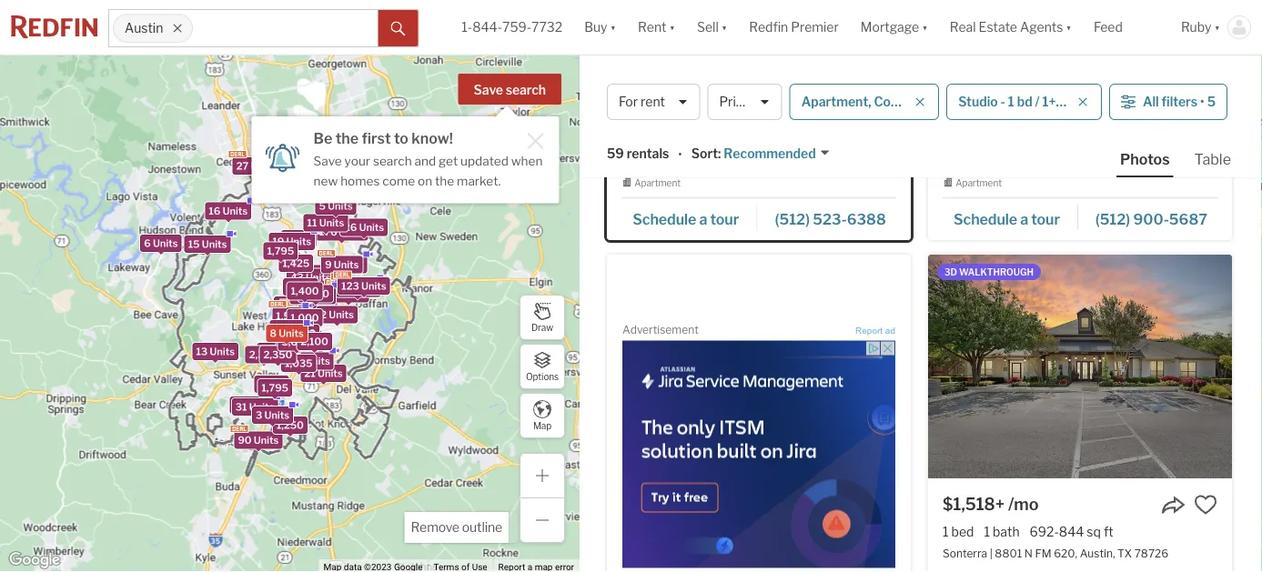 Task type: locate. For each thing, give the bounding box(es) containing it.
save inside save your search and get updated when new homes come on the market.
[[314, 153, 342, 168]]

29 units
[[303, 268, 343, 280]]

1 horizontal spatial search
[[506, 82, 546, 98]]

1 horizontal spatial 16
[[293, 274, 305, 286]]

• right filters
[[1201, 94, 1205, 110]]

/mo
[[693, 98, 724, 118], [1011, 98, 1042, 118], [1009, 494, 1039, 514]]

recommended
[[724, 146, 816, 161]]

5 inside button
[[1208, 94, 1216, 110]]

1 horizontal spatial tx
[[1118, 548, 1133, 561]]

bath up 8801
[[993, 524, 1020, 540]]

schedule a tour button for $2,460+
[[622, 204, 758, 231]]

ft up recommended button
[[783, 128, 793, 144]]

| left 800
[[1045, 152, 1048, 165]]

0 horizontal spatial tour
[[711, 210, 739, 228]]

schedule a tour down park
[[633, 210, 739, 228]]

1 bed up sonterra
[[943, 524, 974, 540]]

1 1 bed from the top
[[943, 128, 974, 144]]

apartment,
[[802, 94, 872, 110]]

1 vertical spatial save
[[314, 153, 342, 168]]

schedule up "3d walkthrough"
[[954, 210, 1018, 228]]

0 vertical spatial 6
[[144, 237, 151, 249]]

1 1 bath from the top
[[984, 128, 1020, 144]]

0 vertical spatial 5
[[1208, 94, 1216, 110]]

sq for $2,460+ /mo
[[766, 128, 781, 144]]

2 units down 14
[[321, 309, 354, 321]]

0 horizontal spatial |
[[706, 152, 709, 165]]

None search field
[[193, 10, 378, 46]]

1 right -
[[1009, 94, 1015, 110]]

1 bath up 8801
[[984, 524, 1020, 540]]

1 vertical spatial 16 units
[[293, 274, 332, 286]]

1 down "townhome"
[[943, 128, 949, 144]]

1 horizontal spatial 6
[[285, 344, 292, 355]]

2 schedule a tour from the left
[[954, 210, 1060, 228]]

0 horizontal spatial •
[[679, 147, 683, 163]]

1 schedule from the left
[[633, 210, 697, 228]]

0 vertical spatial 2 units
[[332, 288, 366, 300]]

schedule for $1,534+
[[954, 210, 1018, 228]]

• inside button
[[1201, 94, 1205, 110]]

schedule for $2,460+
[[633, 210, 697, 228]]

▾ for buy ▾
[[610, 19, 616, 35]]

844
[[1059, 524, 1085, 540]]

1 bed from the top
[[952, 128, 974, 144]]

save down 844-
[[474, 82, 503, 98]]

• inside 59 rentals •
[[679, 147, 683, 163]]

15 up 90
[[233, 400, 245, 412]]

schedule a tour up walkthrough
[[954, 210, 1060, 228]]

15 units down 43 units
[[293, 290, 332, 302]]

692-
[[1030, 524, 1059, 540]]

1,250 up 90 units
[[277, 419, 304, 431]]

1 vertical spatial austin
[[607, 73, 670, 98]]

sq for $1,534+ /mo
[[1087, 128, 1101, 144]]

15 down 43
[[293, 290, 305, 302]]

favorite button checkbox for $1,534+ /mo
[[1194, 97, 1218, 121]]

tx for 78705
[[1169, 152, 1184, 165]]

2 1 bath from the top
[[984, 524, 1020, 540]]

6 ▾ from the left
[[1215, 19, 1221, 35]]

2 apartment from the left
[[956, 178, 1002, 189]]

0 horizontal spatial austin
[[125, 20, 163, 36]]

/mo up the 692-
[[1009, 494, 1039, 514]]

rentals
[[627, 146, 669, 161]]

schedule a tour button down tower
[[622, 204, 758, 231]]

21 units down 28 units
[[304, 368, 343, 380]]

1 vertical spatial bath
[[993, 524, 1020, 540]]

remove austin image
[[172, 23, 183, 34]]

2 schedule from the left
[[954, 210, 1018, 228]]

bath down $1,534+ /mo
[[993, 128, 1020, 144]]

1 vertical spatial bed
[[952, 524, 974, 540]]

1 bed down '$1,534+'
[[943, 128, 974, 144]]

| left 8801
[[990, 548, 993, 561]]

2 right 1,000
[[321, 309, 327, 321]]

678-
[[1030, 128, 1060, 144]]

• left tower
[[679, 147, 683, 163]]

15 units down 1,595
[[233, 400, 272, 412]]

1 schedule a tour button from the left
[[622, 204, 758, 231]]

2 schedule a tour button from the left
[[943, 204, 1079, 231]]

2 vertical spatial 15
[[233, 400, 245, 412]]

8801
[[995, 548, 1023, 561]]

1 horizontal spatial 15
[[233, 400, 245, 412]]

12 units
[[278, 299, 316, 311]]

1 horizontal spatial tour
[[1032, 210, 1060, 228]]

0 horizontal spatial tx
[[875, 152, 890, 165]]

1 horizontal spatial (512)
[[1096, 210, 1131, 228]]

0 horizontal spatial 16
[[209, 205, 221, 217]]

sq up recommended
[[766, 128, 781, 144]]

schedule a tour button up walkthrough
[[943, 204, 1079, 231]]

1 bath down $1,534+ /mo
[[984, 128, 1020, 144]]

apartment, condo, townhome button
[[790, 84, 986, 120]]

be the first to know! dialog
[[252, 106, 559, 203]]

2 horizontal spatial tx
[[1169, 152, 1184, 165]]

austin, right the st,
[[1131, 152, 1167, 165]]

2 vertical spatial 15 units
[[233, 400, 272, 412]]

1 down $1,534+ /mo
[[984, 128, 990, 144]]

photo of 111 sandra muraida way, austin, tx 78703 image
[[607, 0, 911, 83]]

/mo for $2,460+ /mo
[[693, 98, 724, 118]]

0 vertical spatial save
[[474, 82, 503, 98]]

1 vertical spatial 3 units
[[256, 410, 290, 422]]

0 vertical spatial 15 units
[[188, 239, 227, 251]]

ad region
[[623, 341, 896, 568]]

1,795 up 31 units
[[262, 382, 289, 394]]

ft right 844
[[1104, 524, 1114, 540]]

| left 111
[[706, 152, 709, 165]]

sq right 829
[[1087, 128, 1101, 144]]

59 rentals •
[[607, 146, 683, 163]]

1 horizontal spatial 2
[[332, 288, 338, 300]]

(512) left 900-
[[1096, 210, 1131, 228]]

austin,
[[838, 152, 873, 165], [1131, 152, 1167, 165], [1080, 548, 1116, 561]]

for rent
[[619, 94, 665, 110]]

0 vertical spatial austin
[[125, 20, 163, 36]]

bath for $1,518+
[[993, 524, 1020, 540]]

2,995
[[273, 323, 302, 335]]

sonterra | 8801 n fm 620, austin, tx 78726
[[943, 548, 1169, 561]]

search up come
[[373, 153, 412, 168]]

tx left the 78705
[[1169, 152, 1184, 165]]

1 horizontal spatial 21
[[325, 259, 336, 271]]

▾ for mortgage ▾
[[922, 19, 928, 35]]

apartment for $2,460+
[[635, 178, 681, 189]]

1 vertical spatial 1 bed
[[943, 524, 974, 540]]

▾ right mortgage
[[922, 19, 928, 35]]

1 vertical spatial favorite button image
[[1194, 493, 1218, 517]]

16 units up 97 units
[[293, 274, 332, 286]]

apartment down gables park tower
[[635, 178, 681, 189]]

1 ▾ from the left
[[610, 19, 616, 35]]

0 vertical spatial 21
[[325, 259, 336, 271]]

5 up 11 units
[[319, 200, 326, 212]]

austin, right 620,
[[1080, 548, 1116, 561]]

save search button
[[458, 74, 562, 105]]

2 horizontal spatial 15
[[293, 290, 305, 302]]

30
[[277, 333, 291, 345]]

tx
[[875, 152, 890, 165], [1169, 152, 1184, 165], [1118, 548, 1133, 561]]

18 units
[[328, 182, 367, 194]]

1 vertical spatial 21 units
[[304, 368, 343, 380]]

new
[[314, 173, 338, 188]]

schedule a tour button
[[622, 204, 758, 231], [943, 204, 1079, 231]]

0 vertical spatial 1,250
[[302, 288, 329, 300]]

21 units
[[325, 259, 364, 271], [304, 368, 343, 380]]

▾ right ruby
[[1215, 19, 1221, 35]]

1
[[1009, 94, 1015, 110], [943, 128, 949, 144], [984, 128, 990, 144], [943, 524, 949, 540], [984, 524, 990, 540]]

0 horizontal spatial (512)
[[775, 210, 810, 228]]

premier
[[791, 19, 839, 35]]

1 horizontal spatial schedule a tour
[[954, 210, 1060, 228]]

mortgage ▾ button
[[850, 0, 939, 55]]

(512) for $1,534+ /mo
[[1096, 210, 1131, 228]]

favorite button checkbox for $2,460+ /mo
[[873, 97, 897, 121]]

favorite button checkbox
[[873, 97, 897, 121], [1194, 97, 1218, 121]]

3 right '31'
[[256, 410, 262, 422]]

to
[[394, 129, 409, 147]]

a down tower
[[700, 210, 708, 228]]

15 units left 19
[[188, 239, 227, 251]]

0 horizontal spatial favorite button checkbox
[[873, 97, 897, 121]]

1 horizontal spatial •
[[1201, 94, 1205, 110]]

2 tour from the left
[[1032, 210, 1060, 228]]

0 horizontal spatial apartment
[[635, 178, 681, 189]]

sell ▾
[[697, 19, 728, 35]]

0 horizontal spatial 2
[[321, 309, 327, 321]]

1 vertical spatial 21
[[304, 368, 316, 380]]

1 horizontal spatial save
[[474, 82, 503, 98]]

1 horizontal spatial apartment
[[956, 178, 1002, 189]]

31
[[236, 402, 247, 413]]

favorite button checkbox left remove apartment, condo, townhome image
[[873, 97, 897, 121]]

1 horizontal spatial schedule
[[954, 210, 1018, 228]]

tour down 800
[[1032, 210, 1060, 228]]

save inside button
[[474, 82, 503, 98]]

1 horizontal spatial schedule a tour button
[[943, 204, 1079, 231]]

mortgage ▾ button
[[861, 0, 928, 55]]

0 horizontal spatial 6 units
[[144, 237, 178, 249]]

the right "on"
[[435, 173, 454, 188]]

4 ▾ from the left
[[922, 19, 928, 35]]

2 (512) from the left
[[1096, 210, 1131, 228]]

tx for 78703
[[875, 152, 890, 165]]

ft for $1,534+ /mo
[[1104, 128, 1114, 144]]

1 horizontal spatial 6 units
[[285, 344, 319, 355]]

sort
[[692, 146, 718, 161]]

2 ▾ from the left
[[670, 19, 675, 35]]

1,250
[[302, 288, 329, 300], [277, 419, 304, 431]]

1 vertical spatial search
[[373, 153, 412, 168]]

0 horizontal spatial search
[[373, 153, 412, 168]]

favorite button image
[[1194, 97, 1218, 121], [1194, 493, 1218, 517]]

1 favorite button image from the top
[[1194, 97, 1218, 121]]

29
[[303, 268, 316, 280]]

3 units
[[280, 336, 314, 348], [256, 410, 290, 422]]

market.
[[457, 173, 501, 188]]

redfin premier
[[749, 19, 839, 35]]

austin, right way,
[[838, 152, 873, 165]]

all filters • 5
[[1143, 94, 1216, 110]]

real estate agents ▾ link
[[950, 0, 1072, 55]]

/mo for $1,534+ /mo
[[1011, 98, 1042, 118]]

2 horizontal spatial austin,
[[1131, 152, 1167, 165]]

ft up 38th at the top of the page
[[1104, 128, 1114, 144]]

0 horizontal spatial schedule a tour
[[633, 210, 739, 228]]

2,100 up 28 units
[[301, 336, 328, 348]]

0 horizontal spatial 3
[[256, 410, 262, 422]]

21 down 28 units
[[304, 368, 316, 380]]

18
[[328, 182, 340, 194]]

/mo left 1+
[[1011, 98, 1042, 118]]

▾ right the agents
[[1066, 19, 1072, 35]]

for rent button
[[607, 84, 700, 120]]

1 vertical spatial 6 units
[[285, 344, 319, 355]]

2 units down 9 units
[[332, 288, 366, 300]]

1 (512) from the left
[[775, 210, 810, 228]]

1 horizontal spatial 5
[[1208, 94, 1216, 110]]

0 vertical spatial 6 units
[[144, 237, 178, 249]]

1 horizontal spatial the
[[435, 173, 454, 188]]

4,400
[[274, 327, 304, 339]]

1,250 down 43 units
[[302, 288, 329, 300]]

bed up sonterra
[[952, 524, 974, 540]]

estate
[[979, 19, 1018, 35]]

0 horizontal spatial 21
[[304, 368, 316, 380]]

1,595
[[258, 379, 286, 391]]

0 vertical spatial bed
[[952, 128, 974, 144]]

14
[[339, 282, 350, 294]]

1,035
[[285, 358, 313, 369]]

656-
[[709, 128, 739, 144]]

0 horizontal spatial save
[[314, 153, 342, 168]]

2 favorite button checkbox from the left
[[1194, 97, 1218, 121]]

3d walkthrough
[[945, 267, 1034, 277]]

78703
[[892, 152, 927, 165]]

1 schedule a tour from the left
[[633, 210, 739, 228]]

0 vertical spatial bath
[[993, 128, 1020, 144]]

0 horizontal spatial a
[[700, 210, 708, 228]]

tx left 78726
[[1118, 548, 1133, 561]]

map region
[[0, 0, 766, 573]]

homes
[[341, 173, 380, 188]]

0 horizontal spatial 6
[[144, 237, 151, 249]]

16
[[209, 205, 221, 217], [293, 274, 305, 286]]

schedule a tour for $2,460+
[[633, 210, 739, 228]]

2 bath from the top
[[993, 524, 1020, 540]]

19
[[273, 236, 284, 248]]

sort :
[[692, 146, 721, 161]]

(512) for $2,460+ /mo
[[775, 210, 810, 228]]

1 vertical spatial 1 bath
[[984, 524, 1020, 540]]

1-844-759-7732 link
[[462, 19, 563, 35]]

1 horizontal spatial a
[[1021, 210, 1029, 228]]

a up walkthrough
[[1021, 210, 1029, 228]]

1 favorite button checkbox from the left
[[873, 97, 897, 121]]

a for $2,460+
[[700, 210, 708, 228]]

15 left 19
[[188, 239, 200, 251]]

5 right filters
[[1208, 94, 1216, 110]]

2 bed from the top
[[952, 524, 974, 540]]

2 left 14
[[332, 288, 338, 300]]

▾ right sell
[[722, 19, 728, 35]]

0 vertical spatial 1 bath
[[984, 128, 1020, 144]]

remove outline button
[[405, 513, 509, 543]]

3 right 8
[[280, 336, 287, 348]]

all
[[1143, 94, 1160, 110]]

ruby ▾
[[1182, 19, 1221, 35]]

rent
[[641, 94, 665, 110]]

1 horizontal spatial favorite button checkbox
[[1194, 97, 1218, 121]]

apartment down '$1,534+'
[[956, 178, 1002, 189]]

692-844 sq ft
[[1030, 524, 1114, 540]]

remove outline
[[411, 520, 503, 536]]

draw button
[[520, 295, 565, 340]]

1 a from the left
[[700, 210, 708, 228]]

2
[[332, 288, 338, 300], [321, 309, 327, 321]]

1 horizontal spatial 3
[[280, 336, 287, 348]]

1 horizontal spatial |
[[990, 548, 993, 561]]

523-
[[813, 210, 847, 228]]

austin left the remove austin icon
[[125, 20, 163, 36]]

bed for $1,518+
[[952, 524, 974, 540]]

mortgage ▾
[[861, 19, 928, 35]]

▾ right rent
[[670, 19, 675, 35]]

▾ right buy
[[610, 19, 616, 35]]

favorite button image
[[873, 97, 897, 121]]

bed down '$1,534+'
[[952, 128, 974, 144]]

1 apartment from the left
[[635, 178, 681, 189]]

2 a from the left
[[1021, 210, 1029, 228]]

(512) 900-5687 link
[[1079, 202, 1218, 233]]

2 1 bed from the top
[[943, 524, 974, 540]]

21 units up 123
[[325, 259, 364, 271]]

16 units down 27
[[209, 205, 248, 217]]

3 ▾ from the left
[[722, 19, 728, 35]]

2,100
[[285, 233, 313, 245], [301, 336, 328, 348]]

get
[[439, 153, 458, 168]]

(512) left the 523-
[[775, 210, 810, 228]]

the right be
[[336, 129, 359, 147]]

1 tour from the left
[[711, 210, 739, 228]]

30 units
[[277, 333, 318, 345]]

13
[[196, 346, 208, 358]]

austin, for way,
[[838, 152, 873, 165]]

tx left 78703
[[875, 152, 890, 165]]

austin up $2,460+
[[607, 73, 670, 98]]

2 favorite button image from the top
[[1194, 493, 1218, 517]]

schedule down gables park tower
[[633, 210, 697, 228]]

▾ for sell ▾
[[722, 19, 728, 35]]

mortgage
[[861, 19, 920, 35]]

1 vertical spatial the
[[435, 173, 454, 188]]

search down 759-
[[506, 82, 546, 98]]

1 vertical spatial •
[[679, 147, 683, 163]]

the inside save your search and get updated when new homes come on the market.
[[435, 173, 454, 188]]

/mo down the rentals
[[693, 98, 724, 118]]

0 horizontal spatial 16 units
[[209, 205, 248, 217]]

favorite button checkbox up the 78705
[[1194, 97, 1218, 121]]

16 units
[[209, 205, 248, 217], [293, 274, 332, 286]]

844-
[[473, 19, 503, 35]]

save up 'new'
[[314, 153, 342, 168]]

1 vertical spatial 3
[[256, 410, 262, 422]]

save for save your search and get updated when new homes come on the market.
[[314, 153, 342, 168]]

1 bath from the top
[[993, 128, 1020, 144]]

1 vertical spatial 16
[[293, 274, 305, 286]]

2,100 right 19
[[285, 233, 313, 245]]

1,795 up 1,425
[[267, 245, 294, 257]]

st,
[[1116, 152, 1129, 165]]

1 horizontal spatial austin
[[607, 73, 670, 98]]

apartment
[[635, 178, 681, 189], [956, 178, 1002, 189]]

sq right 844
[[1087, 524, 1101, 540]]

tour down 111
[[711, 210, 739, 228]]

when
[[511, 153, 543, 168]]

0 vertical spatial 15
[[188, 239, 200, 251]]

be
[[314, 129, 333, 147]]

1 vertical spatial 5
[[319, 200, 326, 212]]

0 vertical spatial search
[[506, 82, 546, 98]]

rent ▾
[[638, 19, 675, 35]]

all filters • 5 button
[[1110, 84, 1228, 120]]

buy ▾ button
[[585, 0, 616, 55]]

table button
[[1191, 149, 1235, 176]]

1 vertical spatial 6
[[285, 344, 292, 355]]

| for | 800 w 38th st, austin, tx 78705
[[1045, 152, 1048, 165]]

(512) 523-6388
[[775, 210, 886, 228]]

0 horizontal spatial 5
[[319, 200, 326, 212]]

21 right 29
[[325, 259, 336, 271]]

43 units
[[290, 272, 331, 284]]



Task type: vqa. For each thing, say whether or not it's contained in the screenshot.
Buy ▾
yes



Task type: describe. For each thing, give the bounding box(es) containing it.
0 horizontal spatial 15 units
[[188, 239, 227, 251]]

/mo for $1,518+ /mo
[[1009, 494, 1039, 514]]

ft for $2,460+ /mo
[[783, 128, 793, 144]]

5 ▾ from the left
[[1066, 19, 1072, 35]]

43
[[290, 272, 304, 284]]

1 horizontal spatial 15 units
[[233, 400, 272, 412]]

tour for $2,460+ /mo
[[711, 210, 739, 228]]

walkthrough
[[960, 267, 1034, 277]]

/
[[1036, 94, 1040, 110]]

$2,460+
[[622, 98, 689, 118]]

1,400
[[291, 285, 319, 297]]

search inside button
[[506, 82, 546, 98]]

remove apartment, condo, townhome image
[[915, 96, 926, 107]]

0 vertical spatial 16 units
[[209, 205, 248, 217]]

save for save search
[[474, 82, 503, 98]]

first
[[362, 129, 391, 147]]

feed
[[1094, 19, 1123, 35]]

bath for $1,534+
[[993, 128, 1020, 144]]

gables park tower
[[622, 152, 717, 165]]

for
[[619, 94, 638, 110]]

map button
[[520, 393, 565, 439]]

5687
[[1170, 210, 1208, 228]]

3d
[[945, 267, 958, 277]]

remove studio - 1 bd / 1+ ba image
[[1078, 96, 1089, 107]]

favorite button checkbox
[[1194, 493, 1218, 517]]

photos button
[[1117, 149, 1191, 178]]

97
[[299, 287, 312, 299]]

800
[[1050, 152, 1072, 165]]

photo of 8801 n fm 620, austin, tx 78726 image
[[929, 255, 1233, 479]]

0 vertical spatial 2
[[332, 288, 338, 300]]

real
[[950, 19, 976, 35]]

$1,534+
[[943, 98, 1008, 118]]

options
[[526, 372, 559, 383]]

map
[[533, 421, 552, 432]]

620,
[[1054, 548, 1078, 561]]

2,400
[[287, 328, 316, 339]]

remove
[[411, 520, 460, 536]]

real estate agents ▾ button
[[939, 0, 1083, 55]]

austin rentals
[[607, 73, 747, 98]]

sandra
[[729, 152, 765, 165]]

1 up sonterra
[[943, 524, 949, 540]]

1 down $1,518+ /mo
[[984, 524, 990, 540]]

1 bed for $1,518+ /mo
[[943, 524, 974, 540]]

0 vertical spatial the
[[336, 129, 359, 147]]

real estate agents ▾
[[950, 19, 1072, 35]]

26 units
[[344, 222, 384, 233]]

1 inside button
[[1009, 94, 1015, 110]]

google image
[[5, 549, 65, 573]]

price button
[[708, 84, 783, 120]]

search inside save your search and get updated when new homes come on the market.
[[373, 153, 412, 168]]

1,425
[[283, 257, 310, 269]]

1 vertical spatial 15
[[293, 290, 305, 302]]

report ad
[[856, 326, 896, 336]]

907
[[739, 128, 764, 144]]

muraida
[[767, 152, 809, 165]]

1,800
[[287, 282, 315, 293]]

feed button
[[1083, 0, 1171, 55]]

5 units
[[319, 200, 353, 212]]

studio - 1 bd / 1+ ba button
[[947, 84, 1102, 120]]

▾ for rent ▾
[[670, 19, 675, 35]]

▾ for ruby ▾
[[1215, 19, 1221, 35]]

advertisement
[[623, 323, 699, 336]]

1 bath for $1,534+
[[984, 128, 1020, 144]]

• for filters
[[1201, 94, 1205, 110]]

1 bath for $1,518+
[[984, 524, 1020, 540]]

rent ▾ button
[[638, 0, 675, 55]]

austin for austin rentals
[[607, 73, 670, 98]]

1,000
[[291, 312, 319, 324]]

8
[[270, 328, 277, 339]]

28 units
[[290, 356, 330, 367]]

1-
[[462, 19, 473, 35]]

1 vertical spatial 15 units
[[293, 290, 332, 302]]

ruby
[[1182, 19, 1212, 35]]

2,800
[[273, 328, 303, 340]]

austin for austin
[[125, 20, 163, 36]]

submit search image
[[391, 22, 406, 36]]

1 vertical spatial 2 units
[[321, 309, 354, 321]]

90
[[238, 435, 252, 447]]

tour for $1,534+ /mo
[[1032, 210, 1060, 228]]

apartment for $1,534+
[[956, 178, 1002, 189]]

1 vertical spatial 2
[[321, 309, 327, 321]]

sq for $1,518+ /mo
[[1087, 524, 1101, 540]]

be the first to know!
[[314, 129, 453, 147]]

rent ▾ button
[[627, 0, 686, 55]]

schedule a tour for $1,534+
[[954, 210, 1060, 228]]

sell ▾ button
[[697, 0, 728, 55]]

0 vertical spatial 3 units
[[280, 336, 314, 348]]

900-
[[1134, 210, 1170, 228]]

38th
[[1089, 152, 1113, 165]]

0 vertical spatial 21 units
[[325, 259, 364, 271]]

bed for $1,534+
[[952, 128, 974, 144]]

0 vertical spatial 1,795
[[267, 245, 294, 257]]

townhome
[[920, 94, 986, 110]]

1 vertical spatial 1,250
[[277, 419, 304, 431]]

1-844-759-7732
[[462, 19, 563, 35]]

5 inside map region
[[319, 200, 326, 212]]

9 units
[[325, 259, 359, 271]]

buy ▾ button
[[574, 0, 627, 55]]

829
[[1060, 128, 1084, 144]]

1 horizontal spatial austin,
[[1080, 548, 1116, 561]]

1 vertical spatial 1,795
[[262, 382, 289, 394]]

report ad button
[[856, 326, 896, 340]]

90 units
[[238, 435, 279, 447]]

1 bed for $1,534+ /mo
[[943, 128, 974, 144]]

78705
[[1186, 152, 1221, 165]]

a for $1,534+
[[1021, 210, 1029, 228]]

on
[[418, 173, 433, 188]]

save search
[[474, 82, 546, 98]]

photo of 800 w 38th st, austin, tx 78705 image
[[929, 0, 1233, 83]]

97 units
[[299, 287, 339, 299]]

59
[[607, 146, 624, 161]]

ft for $1,518+ /mo
[[1104, 524, 1114, 540]]

favorite button image for $1,518+ /mo
[[1194, 493, 1218, 517]]

austin, for st,
[[1131, 152, 1167, 165]]

schedule a tour button for $1,534+
[[943, 204, 1079, 231]]

your
[[345, 153, 371, 168]]

1,459
[[261, 346, 288, 358]]

9
[[325, 259, 332, 271]]

-
[[1001, 94, 1006, 110]]

know!
[[412, 129, 453, 147]]

1 horizontal spatial 16 units
[[293, 274, 332, 286]]

19 units
[[273, 236, 312, 248]]

0 vertical spatial 3
[[280, 336, 287, 348]]

$1,534+ /mo
[[943, 98, 1042, 118]]

draw
[[532, 322, 554, 333]]

0 horizontal spatial 15
[[188, 239, 200, 251]]

favorite button image for $1,534+ /mo
[[1194, 97, 1218, 121]]

| for | 111 sandra muraida way, austin, tx 78703
[[706, 152, 709, 165]]

0 vertical spatial 2,100
[[285, 233, 313, 245]]

1 vertical spatial 2,100
[[301, 336, 328, 348]]

• for rentals
[[679, 147, 683, 163]]

176
[[319, 226, 337, 238]]

redfin
[[749, 19, 789, 35]]

buy ▾
[[585, 19, 616, 35]]

28
[[290, 356, 303, 367]]

$1,518+
[[943, 494, 1005, 514]]

buy
[[585, 19, 608, 35]]

ba
[[1059, 94, 1074, 110]]



